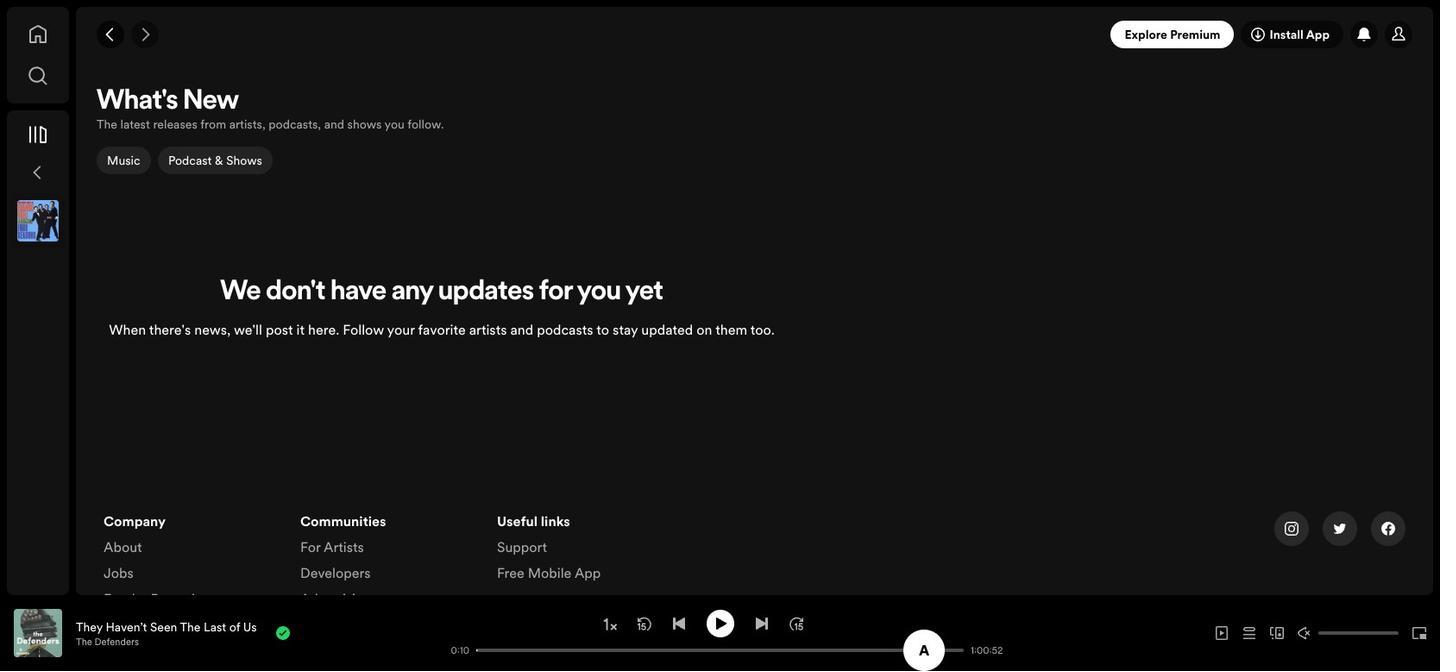 Task type: locate. For each thing, give the bounding box(es) containing it.
instagram image
[[1285, 522, 1299, 536]]

the left latest
[[97, 116, 117, 133]]

jobs
[[104, 564, 134, 583]]

1 vertical spatial for
[[104, 590, 124, 609]]

advertising
[[300, 590, 371, 609]]

any
[[392, 278, 433, 306]]

shows
[[226, 152, 262, 169]]

links
[[541, 512, 570, 531]]

favorite
[[418, 320, 466, 339]]

the left defenders
[[76, 636, 92, 649]]

0 horizontal spatial for
[[104, 590, 124, 609]]

facebook image
[[1382, 522, 1396, 536]]

to
[[597, 320, 609, 339]]

0 vertical spatial for
[[300, 538, 321, 557]]

record
[[151, 590, 195, 609]]

communities for artists developers advertising
[[300, 512, 386, 609]]

app inside install app 'link'
[[1306, 26, 1330, 43]]

artists
[[324, 538, 364, 557]]

podcasts,
[[269, 116, 321, 133]]

free
[[497, 564, 525, 583]]

you up to
[[577, 278, 621, 306]]

your
[[387, 320, 415, 339]]

0 horizontal spatial list
[[104, 512, 280, 616]]

podcast & shows
[[168, 152, 262, 169]]

jobs link
[[104, 564, 134, 590]]

the defenders link
[[76, 636, 139, 649]]

1 horizontal spatial for
[[300, 538, 321, 557]]

3 list from the left
[[497, 512, 673, 590]]

they
[[76, 618, 103, 636]]

volume off image
[[1298, 627, 1312, 640]]

updated
[[642, 320, 693, 339]]

1 horizontal spatial app
[[1306, 26, 1330, 43]]

1 horizontal spatial you
[[577, 278, 621, 306]]

0 vertical spatial app
[[1306, 26, 1330, 43]]

list
[[104, 512, 280, 616], [300, 512, 476, 660], [497, 512, 673, 590]]

new
[[183, 88, 239, 116]]

install app
[[1270, 26, 1330, 43]]

connect to a device image
[[1270, 627, 1284, 640]]

from
[[200, 116, 226, 133]]

2 list from the left
[[300, 512, 476, 660]]

you
[[385, 116, 405, 133], [577, 278, 621, 306]]

follow
[[343, 320, 384, 339]]

1 vertical spatial app
[[575, 564, 601, 583]]

for inside company about jobs for the record
[[104, 590, 124, 609]]

0 horizontal spatial the
[[76, 636, 92, 649]]

1:00:52
[[971, 644, 1003, 657]]

for left the
[[104, 590, 124, 609]]

post
[[266, 320, 293, 339]]

1 horizontal spatial list
[[300, 512, 476, 660]]

about link
[[104, 538, 142, 564]]

support link
[[497, 538, 547, 564]]

you right shows
[[385, 116, 405, 133]]

2 horizontal spatial list
[[497, 512, 673, 590]]

and
[[324, 116, 344, 133], [511, 320, 534, 339]]

stay
[[613, 320, 638, 339]]

for left artists
[[300, 538, 321, 557]]

explore premium
[[1125, 26, 1221, 43]]

we'll
[[234, 320, 262, 339]]

have
[[331, 278, 387, 306]]

for
[[300, 538, 321, 557], [104, 590, 124, 609]]

shows
[[347, 116, 382, 133]]

Music checkbox
[[97, 147, 151, 174]]

what's
[[97, 88, 178, 116]]

podcast
[[168, 152, 211, 169]]

0 vertical spatial you
[[385, 116, 405, 133]]

0 horizontal spatial you
[[385, 116, 405, 133]]

0:10
[[451, 644, 469, 657]]

support
[[497, 538, 547, 557]]

1 list from the left
[[104, 512, 280, 616]]

go forward image
[[138, 28, 152, 41]]

and right "artists"
[[511, 320, 534, 339]]

the
[[97, 116, 117, 133], [180, 618, 201, 636], [76, 636, 92, 649]]

app right mobile on the bottom of the page
[[575, 564, 601, 583]]

updates
[[439, 278, 534, 306]]

the left last
[[180, 618, 201, 636]]

app right install
[[1306, 26, 1330, 43]]

skip forward 15 seconds image
[[789, 617, 803, 630]]

1 horizontal spatial the
[[97, 116, 117, 133]]

app
[[1306, 26, 1330, 43], [575, 564, 601, 583]]

premium
[[1171, 26, 1221, 43]]

them
[[716, 320, 747, 339]]

haven't
[[106, 618, 147, 636]]

install app link
[[1241, 21, 1344, 48]]

they haven't seen the last of us the defenders
[[76, 618, 257, 649]]

you inside what's new the latest releases from artists, podcasts, and shows you follow.
[[385, 116, 405, 133]]

for
[[539, 278, 573, 306]]

too.
[[751, 320, 775, 339]]

free mobile app link
[[497, 564, 601, 590]]

0 horizontal spatial app
[[575, 564, 601, 583]]

releases
[[153, 116, 197, 133]]

0 vertical spatial and
[[324, 116, 344, 133]]

for inside communities for artists developers advertising
[[300, 538, 321, 557]]

1 horizontal spatial and
[[511, 320, 534, 339]]

we
[[220, 278, 261, 306]]

group inside the main element
[[10, 193, 66, 249]]

and left shows
[[324, 116, 344, 133]]

play image
[[713, 617, 727, 630]]

list containing useful links
[[497, 512, 673, 590]]

group
[[10, 193, 66, 249]]

main element
[[7, 7, 69, 596]]

home image
[[28, 24, 48, 45]]

0 horizontal spatial and
[[324, 116, 344, 133]]

they haven't seen the last of us link
[[76, 618, 257, 636]]

of
[[229, 618, 240, 636]]



Task type: describe. For each thing, give the bounding box(es) containing it.
change speed image
[[601, 616, 618, 633]]

we don't have any updates for you yet
[[220, 278, 664, 306]]

and inside what's new the latest releases from artists, podcasts, and shows you follow.
[[324, 116, 344, 133]]

podcasts
[[537, 320, 593, 339]]

when there's news, we'll post it here. follow your favorite artists and podcasts to stay updated on them too.
[[109, 320, 775, 339]]

communities
[[300, 512, 386, 531]]

spotify - web player: music for everyone element
[[76, 83, 1434, 671]]

developers link
[[300, 564, 371, 590]]

defenders
[[95, 636, 139, 649]]

it
[[296, 320, 305, 339]]

list containing company
[[104, 512, 280, 616]]

last
[[204, 618, 226, 636]]

previous image
[[672, 617, 686, 630]]

useful
[[497, 512, 538, 531]]

company about jobs for the record
[[104, 512, 195, 609]]

player controls element
[[0, 610, 1006, 657]]

artists
[[469, 320, 507, 339]]

us
[[243, 618, 257, 636]]

what's new image
[[1358, 28, 1371, 41]]

list containing communities
[[300, 512, 476, 660]]

top bar and user menu element
[[76, 7, 1434, 62]]

artists,
[[229, 116, 266, 133]]

advertising link
[[300, 590, 371, 616]]

the
[[127, 590, 147, 609]]

1 vertical spatial you
[[577, 278, 621, 306]]

company
[[104, 512, 166, 531]]

latest
[[120, 116, 150, 133]]

&
[[215, 152, 223, 169]]

now playing: they haven't seen the last of us by the defenders footer
[[14, 609, 435, 658]]

yet
[[626, 278, 664, 306]]

Podcast & Shows checkbox
[[158, 147, 272, 174]]

what's new the latest releases from artists, podcasts, and shows you follow.
[[97, 88, 444, 133]]

install
[[1270, 26, 1304, 43]]

news,
[[194, 320, 231, 339]]

when
[[109, 320, 146, 339]]

there's
[[149, 320, 191, 339]]

explore
[[1125, 26, 1168, 43]]

mobile
[[528, 564, 572, 583]]

search image
[[28, 66, 48, 86]]

next image
[[755, 617, 769, 630]]

on
[[697, 320, 712, 339]]

explore premium button
[[1111, 21, 1235, 48]]

don't
[[266, 278, 326, 306]]

now playing view image
[[41, 617, 54, 631]]

music
[[107, 152, 140, 169]]

2 horizontal spatial the
[[180, 618, 201, 636]]

developers
[[300, 564, 371, 583]]

useful links support free mobile app
[[497, 512, 601, 583]]

app inside "useful links support free mobile app"
[[575, 564, 601, 583]]

the inside what's new the latest releases from artists, podcasts, and shows you follow.
[[97, 116, 117, 133]]

here.
[[308, 320, 339, 339]]

for artists link
[[300, 538, 364, 564]]

1 vertical spatial and
[[511, 320, 534, 339]]

follow.
[[408, 116, 444, 133]]

for the record link
[[104, 590, 195, 616]]

skip back 15 seconds image
[[637, 617, 651, 630]]

go back image
[[104, 28, 117, 41]]

twitter image
[[1333, 522, 1347, 536]]

seen
[[150, 618, 177, 636]]

about
[[104, 538, 142, 557]]



Task type: vqa. For each thing, say whether or not it's contained in the screenshot.
for artists LINK
yes



